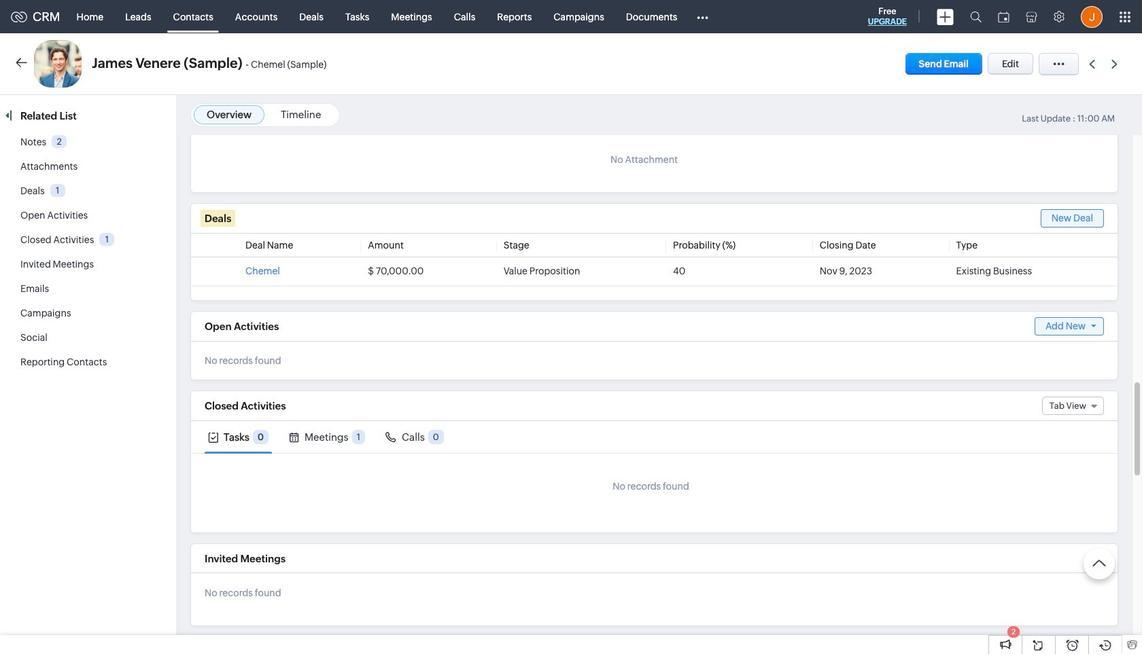 Task type: locate. For each thing, give the bounding box(es) containing it.
previous record image
[[1089, 59, 1095, 68]]

Other Modules field
[[688, 6, 718, 28]]

create menu element
[[929, 0, 962, 33]]

next record image
[[1112, 59, 1120, 68]]

0 horizontal spatial tab
[[205, 421, 272, 453]]

2 horizontal spatial tab
[[382, 421, 447, 453]]

tab list
[[191, 421, 1118, 454]]

1 horizontal spatial tab
[[285, 421, 368, 453]]

None field
[[1042, 397, 1104, 415]]

tab
[[205, 421, 272, 453], [285, 421, 368, 453], [382, 421, 447, 453]]



Task type: vqa. For each thing, say whether or not it's contained in the screenshot.
the leftmost tab
yes



Task type: describe. For each thing, give the bounding box(es) containing it.
calendar image
[[998, 11, 1010, 22]]

logo image
[[11, 11, 27, 22]]

profile image
[[1081, 6, 1103, 28]]

3 tab from the left
[[382, 421, 447, 453]]

profile element
[[1073, 0, 1111, 33]]

2 tab from the left
[[285, 421, 368, 453]]

search element
[[962, 0, 990, 33]]

1 tab from the left
[[205, 421, 272, 453]]

search image
[[970, 11, 982, 22]]

create menu image
[[937, 8, 954, 25]]



